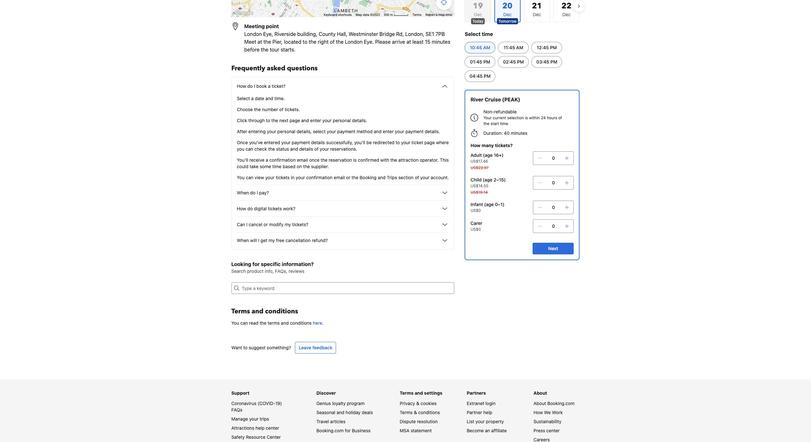 Task type: vqa. For each thing, say whether or not it's contained in the screenshot.
first 0.4 miles from centre from the top
no



Task type: describe. For each thing, give the bounding box(es) containing it.
dec for 22
[[563, 12, 571, 17]]

your down successfully, at the left top of the page
[[320, 146, 329, 152]]

pm for 01:45 pm
[[484, 59, 491, 64]]

tickets? inside "dropdown button"
[[292, 222, 309, 227]]

4 0 from the top
[[553, 223, 555, 229]]

your left account.
[[421, 175, 430, 180]]

refund?
[[312, 238, 328, 243]]

and up 'details,'
[[302, 118, 309, 123]]

current
[[493, 115, 507, 120]]

keyboard shortcuts
[[324, 13, 352, 17]]

statement
[[411, 428, 432, 433]]

your left ticket
[[402, 140, 411, 145]]

when do i pay? button
[[237, 189, 449, 197]]

booking
[[360, 175, 377, 180]]

the inside non-refundable your current selection is within 24 hours of the start time
[[484, 121, 490, 126]]

the left next
[[272, 118, 278, 123]]

redirected
[[373, 140, 395, 145]]

manage
[[232, 416, 248, 422]]

the left tour
[[261, 47, 269, 53]]

attraction
[[399, 157, 419, 163]]

help for partner
[[484, 410, 493, 415]]

you for you can read the terms and conditions here .
[[232, 320, 239, 326]]

12:45 pm
[[537, 45, 557, 50]]

your up attraction
[[395, 129, 405, 134]]

page inside once you've entered your payment details successfully, you'll be redirected to your ticket page where you can check the status and details of your reservations.
[[425, 140, 435, 145]]

and right "terms" in the left bottom of the page
[[281, 320, 289, 326]]

0 vertical spatial personal
[[333, 118, 351, 123]]

(age for 2–15)
[[483, 177, 493, 182]]

terms
[[268, 320, 280, 326]]

reservation
[[329, 157, 352, 163]]

about for about booking.com
[[534, 401, 547, 406]]

and down genius loyalty program
[[337, 410, 345, 415]]

meeting
[[245, 23, 265, 29]]

the inside once you've entered your payment details successfully, you'll be redirected to your ticket page where you can check the status and details of your reservations.
[[268, 146, 275, 152]]

check
[[255, 146, 267, 152]]

ticket
[[412, 140, 424, 145]]

many
[[482, 143, 494, 148]]

the left the 'booking'
[[352, 175, 359, 180]]

cancellation
[[286, 238, 311, 243]]

my inside dropdown button
[[269, 238, 275, 243]]

region containing 19
[[460, 0, 585, 25]]

conditions for terms & conditions
[[419, 410, 440, 415]]

0 vertical spatial london
[[245, 31, 262, 37]]

an
[[486, 428, 491, 433]]

do for tickets
[[248, 206, 253, 211]]

based
[[283, 164, 296, 169]]

01:45
[[470, 59, 483, 64]]

press center
[[534, 428, 560, 433]]

minutes inside meeting point london eye, riverside building, county hall, westminster bridge rd, london, se1 7pb meet at the pier, located to the right of the london eye.     please arrive at least 15 minutes before the tour starts.
[[432, 39, 451, 45]]

time.
[[275, 96, 285, 101]]

tickets inside dropdown button
[[268, 206, 282, 211]]

2 horizontal spatial payment
[[406, 129, 424, 134]]

terms for terms and settings
[[400, 390, 414, 396]]

you've
[[249, 140, 263, 145]]

03:45 pm
[[537, 59, 558, 64]]

discover
[[317, 390, 336, 396]]

the down hall,
[[336, 39, 344, 45]]

(peak)
[[503, 97, 521, 102]]

tickets inside how do i book a ticket? element
[[276, 175, 290, 180]]

21 dec
[[533, 1, 543, 17]]

1 horizontal spatial time
[[482, 31, 493, 37]]

center
[[267, 434, 281, 440]]

dispute resolution link
[[400, 419, 438, 424]]

the down the building,
[[309, 39, 317, 45]]

am for 10:45 am
[[484, 45, 491, 50]]

can for read
[[241, 320, 248, 326]]

msa statement link
[[400, 428, 432, 433]]

become an affiliate link
[[467, 428, 507, 433]]

0 vertical spatial details
[[311, 140, 325, 145]]

bridge
[[380, 31, 395, 37]]

map
[[439, 13, 445, 17]]

0 horizontal spatial page
[[290, 118, 300, 123]]

when for when will i get my free cancellation refund?
[[237, 238, 249, 243]]

email inside you'll receive a confirmation email once the reservation is confirmed with the attraction operator. this could take some time based on the supplier.
[[297, 157, 308, 163]]

seasonal and holiday deals link
[[317, 410, 373, 415]]

info,
[[265, 268, 274, 274]]

report
[[426, 13, 435, 17]]

do for book
[[248, 83, 253, 89]]

duration: 40 minutes
[[484, 130, 528, 136]]

riverside
[[275, 31, 296, 37]]

trips
[[387, 175, 397, 180]]

your up attractions help center
[[249, 416, 259, 422]]

when do i pay?
[[237, 190, 269, 195]]

articles
[[330, 419, 346, 424]]

travel
[[317, 419, 329, 424]]

or inside can i cancel or modify my tickets? "dropdown button"
[[264, 222, 268, 227]]

0 for 16+)
[[553, 155, 555, 161]]

can
[[237, 222, 245, 227]]

and left trips
[[378, 175, 386, 180]]

of left tickets.
[[280, 107, 284, 112]]

0 horizontal spatial booking.com
[[317, 428, 344, 433]]

to right want
[[244, 345, 248, 350]]

pm for 02:45 pm
[[518, 59, 524, 64]]

11:45 am
[[504, 45, 524, 50]]

pay?
[[259, 190, 269, 195]]

when will i get my free cancellation refund?
[[237, 238, 328, 243]]

when for when do i pay?
[[237, 190, 249, 195]]

account.
[[431, 175, 449, 180]]

duration:
[[484, 130, 503, 136]]

map region
[[232, 0, 455, 17]]

your down partner help link
[[476, 419, 485, 424]]

us$14.55
[[471, 183, 489, 188]]

500 m button
[[382, 13, 411, 17]]

become
[[467, 428, 484, 433]]

you can view your tickets in your confirmation email or the booking and trips section of your account.
[[237, 175, 449, 180]]

to inside meeting point london eye, riverside building, county hall, westminster bridge rd, london, se1 7pb meet at the pier, located to the right of the london eye.     please arrive at least 15 minutes before the tour starts.
[[303, 39, 308, 45]]

your up select
[[323, 118, 332, 123]]

of inside once you've entered your payment details successfully, you'll be redirected to your ticket page where you can check the status and details of your reservations.
[[315, 146, 319, 152]]

successfully,
[[326, 140, 353, 145]]

eye.
[[364, 39, 374, 45]]

suggest
[[249, 345, 266, 350]]

infant (age 0–1) us$0
[[471, 202, 505, 213]]

asked
[[267, 64, 286, 73]]

number
[[262, 107, 278, 112]]

read
[[249, 320, 259, 326]]

safety resource center
[[232, 434, 281, 440]]

booking.com for business link
[[317, 428, 371, 433]]

some
[[260, 164, 271, 169]]

pm for 03:45 pm
[[551, 59, 558, 64]]

msa statement
[[400, 428, 432, 433]]

i inside "dropdown button"
[[247, 222, 248, 227]]

within
[[530, 115, 540, 120]]

travel articles
[[317, 419, 346, 424]]

seasonal and holiday deals
[[317, 410, 373, 415]]

date
[[255, 96, 264, 101]]

how do i book a ticket? element
[[237, 90, 449, 181]]

genius loyalty program link
[[317, 401, 365, 406]]

and up read
[[252, 307, 264, 316]]

1 vertical spatial conditions
[[290, 320, 312, 326]]

terms & conditions link
[[400, 410, 440, 415]]

how do i book a ticket?
[[237, 83, 286, 89]]

terms for terms & conditions
[[400, 410, 413, 415]]

your
[[484, 115, 492, 120]]

entering
[[249, 129, 266, 134]]

terms for terms and conditions
[[232, 307, 250, 316]]

(covid-
[[258, 401, 276, 406]]

1 horizontal spatial email
[[334, 175, 345, 180]]

is inside you'll receive a confirmation email once the reservation is confirmed with the attraction operator. this could take some time based on the supplier.
[[354, 157, 357, 163]]

tour
[[270, 47, 280, 53]]

product
[[247, 268, 264, 274]]

starts.
[[281, 47, 296, 53]]

and up privacy & cookies link
[[415, 390, 423, 396]]

list
[[467, 419, 475, 424]]

of inside non-refundable your current selection is within 24 hours of the start time
[[559, 115, 563, 120]]

frequently
[[232, 64, 265, 73]]

coronavirus
[[232, 401, 257, 406]]

the right on
[[303, 164, 310, 169]]

view
[[255, 175, 264, 180]]

feedback
[[313, 345, 333, 350]]

i for book
[[254, 83, 255, 89]]

trips
[[260, 416, 269, 422]]

want to suggest something?
[[232, 345, 291, 350]]

non-refundable your current selection is within 24 hours of the start time
[[484, 109, 563, 126]]

will
[[250, 238, 257, 243]]

04:45 pm
[[470, 73, 491, 79]]

select for select a date and time.
[[237, 96, 250, 101]]

leave
[[299, 345, 312, 350]]

press center link
[[534, 428, 560, 433]]

to inside once you've entered your payment details successfully, you'll be redirected to your ticket page where you can check the status and details of your reservations.
[[396, 140, 400, 145]]

something?
[[267, 345, 291, 350]]



Task type: locate. For each thing, give the bounding box(es) containing it.
0 horizontal spatial minutes
[[432, 39, 451, 45]]

click
[[237, 118, 247, 123]]

digital
[[254, 206, 267, 211]]

safety resource center link
[[232, 434, 281, 440]]

1 vertical spatial us$0
[[471, 227, 481, 232]]

(age left 0–1)
[[485, 202, 494, 207]]

2 dec from the left
[[533, 12, 542, 17]]

the right read
[[260, 320, 267, 326]]

method
[[357, 129, 373, 134]]

details. up method
[[352, 118, 368, 123]]

help up list your property
[[484, 410, 493, 415]]

i for pay?
[[257, 190, 258, 195]]

about up the about booking.com 'link'
[[534, 390, 548, 396]]

1 horizontal spatial or
[[346, 175, 351, 180]]

3 0 from the top
[[553, 205, 555, 210]]

minutes down 7pb
[[432, 39, 451, 45]]

0 vertical spatial is
[[525, 115, 528, 120]]

0 horizontal spatial dec
[[474, 12, 483, 17]]

keyboard
[[324, 13, 338, 17]]

of right section
[[415, 175, 419, 180]]

i inside 'dropdown button'
[[257, 190, 258, 195]]

how for how do i book a ticket?
[[237, 83, 246, 89]]

you inside how do i book a ticket? element
[[237, 175, 245, 180]]

do for pay?
[[250, 190, 256, 195]]

help for attractions
[[256, 425, 265, 431]]

time down the current
[[501, 121, 509, 126]]

you
[[237, 146, 245, 152]]

0 vertical spatial conditions
[[265, 307, 298, 316]]

3 dec from the left
[[563, 12, 571, 17]]

for left business
[[345, 428, 351, 433]]

center up center
[[266, 425, 279, 431]]

do
[[248, 83, 253, 89], [250, 190, 256, 195], [248, 206, 253, 211]]

0 horizontal spatial or
[[264, 222, 268, 227]]

1 vertical spatial when
[[237, 238, 249, 243]]

can for view
[[246, 175, 254, 180]]

page
[[290, 118, 300, 123], [425, 140, 435, 145]]

tickets left the work?
[[268, 206, 282, 211]]

pm for 04:45 pm
[[484, 73, 491, 79]]

0 vertical spatial (age
[[484, 152, 493, 158]]

0 for 2–15)
[[553, 180, 555, 185]]

2 vertical spatial conditions
[[419, 410, 440, 415]]

2 am from the left
[[517, 45, 524, 50]]

1 vertical spatial do
[[250, 190, 256, 195]]

terms up read
[[232, 307, 250, 316]]

dec
[[474, 12, 483, 17], [533, 12, 542, 17], [563, 12, 571, 17]]

terms for terms link
[[413, 13, 422, 17]]

right
[[318, 39, 329, 45]]

select inside how do i book a ticket? element
[[237, 96, 250, 101]]

(age inside infant (age 0–1) us$0
[[485, 202, 494, 207]]

1 am from the left
[[484, 45, 491, 50]]

entered
[[264, 140, 280, 145]]

personal up after entering your personal details, select your payment method and enter your payment details.
[[333, 118, 351, 123]]

2 at from the left
[[407, 39, 411, 45]]

about for about
[[534, 390, 548, 396]]

of inside meeting point london eye, riverside building, county hall, westminster bridge rd, london, se1 7pb meet at the pier, located to the right of the london eye.     please arrive at least 15 minutes before the tour starts.
[[330, 39, 335, 45]]

map data ©2023
[[356, 13, 380, 17]]

before
[[245, 47, 260, 53]]

located
[[284, 39, 302, 45]]

dec inside 21 dec
[[533, 12, 542, 17]]

us$0 down 'carer'
[[471, 227, 481, 232]]

2 vertical spatial do
[[248, 206, 253, 211]]

click through to the next page and enter your personal details.
[[237, 118, 368, 123]]

0 horizontal spatial for
[[253, 261, 260, 267]]

your
[[323, 118, 332, 123], [267, 129, 276, 134], [327, 129, 336, 134], [395, 129, 405, 134], [282, 140, 291, 145], [402, 140, 411, 145], [320, 146, 329, 152], [266, 175, 275, 180], [296, 175, 305, 180], [421, 175, 430, 180], [249, 416, 259, 422], [476, 419, 485, 424]]

us$0 inside infant (age 0–1) us$0
[[471, 208, 481, 213]]

0 horizontal spatial is
[[354, 157, 357, 163]]

1 horizontal spatial tickets?
[[495, 143, 513, 148]]

london
[[245, 31, 262, 37], [345, 39, 363, 45]]

i left pay?
[[257, 190, 258, 195]]

details down select
[[311, 140, 325, 145]]

confirmation inside you'll receive a confirmation email once the reservation is confirmed with the attraction operator. this could take some time based on the supplier.
[[270, 157, 296, 163]]

0 vertical spatial details.
[[352, 118, 368, 123]]

pm right 04:45 on the right of page
[[484, 73, 491, 79]]

0 vertical spatial about
[[534, 390, 548, 396]]

or inside how do i book a ticket? element
[[346, 175, 351, 180]]

time inside non-refundable your current selection is within 24 hours of the start time
[[501, 121, 509, 126]]

details
[[311, 140, 325, 145], [300, 146, 313, 152]]

is left the within
[[525, 115, 528, 120]]

my right the "get"
[[269, 238, 275, 243]]

region
[[460, 0, 585, 25]]

next button
[[533, 243, 574, 254]]

tickets? up 16+) on the top right of the page
[[495, 143, 513, 148]]

1 vertical spatial london
[[345, 39, 363, 45]]

tickets?
[[495, 143, 513, 148], [292, 222, 309, 227]]

pm right 03:45
[[551, 59, 558, 64]]

1 horizontal spatial for
[[345, 428, 351, 433]]

21
[[533, 1, 543, 11]]

the up supplier.
[[321, 157, 328, 163]]

can left view
[[246, 175, 254, 180]]

0 vertical spatial tickets
[[276, 175, 290, 180]]

1 vertical spatial tickets
[[268, 206, 282, 211]]

1 vertical spatial personal
[[278, 129, 296, 134]]

payment inside once you've entered your payment details successfully, you'll be redirected to your ticket page where you can check the status and details of your reservations.
[[292, 140, 310, 145]]

can left read
[[241, 320, 248, 326]]

1 us$0 from the top
[[471, 208, 481, 213]]

1 vertical spatial confirmation
[[307, 175, 333, 180]]

resource
[[246, 434, 266, 440]]

when inside 'dropdown button'
[[237, 190, 249, 195]]

you'll
[[237, 157, 248, 163]]

leave feedback button
[[295, 342, 337, 354]]

0 vertical spatial tickets?
[[495, 143, 513, 148]]

1 vertical spatial details.
[[425, 129, 440, 134]]

the up through
[[254, 107, 261, 112]]

2 vertical spatial can
[[241, 320, 248, 326]]

1 vertical spatial time
[[501, 121, 509, 126]]

for
[[253, 261, 260, 267], [345, 428, 351, 433]]

enter up select
[[311, 118, 321, 123]]

dec up 'today'
[[474, 12, 483, 17]]

how many tickets?
[[471, 143, 513, 148]]

0 vertical spatial time
[[482, 31, 493, 37]]

1 horizontal spatial dec
[[533, 12, 542, 17]]

you for you can view your tickets in your confirmation email or the booking and trips section of your account.
[[237, 175, 245, 180]]

after entering your personal details, select your payment method and enter your payment details.
[[237, 129, 440, 134]]

(age for 0–1)
[[485, 202, 494, 207]]

0 vertical spatial help
[[484, 410, 493, 415]]

conditions up you can read the terms and conditions here .
[[265, 307, 298, 316]]

can inside once you've entered your payment details successfully, you'll be redirected to your ticket page where you can check the status and details of your reservations.
[[246, 146, 253, 152]]

you down could
[[237, 175, 245, 180]]

1 horizontal spatial enter
[[383, 129, 394, 134]]

for for looking
[[253, 261, 260, 267]]

time right some
[[273, 164, 282, 169]]

0 horizontal spatial london
[[245, 31, 262, 37]]

after
[[237, 129, 247, 134]]

shortcuts
[[338, 13, 352, 17]]

get
[[261, 238, 268, 243]]

partner help
[[467, 410, 493, 415]]

1 about from the top
[[534, 390, 548, 396]]

(age for 16+)
[[484, 152, 493, 158]]

status
[[276, 146, 289, 152]]

confirmation
[[270, 157, 296, 163], [307, 175, 333, 180]]

22 dec
[[562, 1, 572, 17]]

se1
[[426, 31, 435, 37]]

my right modify
[[285, 222, 291, 227]]

1 vertical spatial &
[[414, 410, 417, 415]]

pm for 12:45 pm
[[551, 45, 557, 50]]

0 horizontal spatial center
[[266, 425, 279, 431]]

0
[[553, 155, 555, 161], [553, 180, 555, 185], [553, 205, 555, 210], [553, 223, 555, 229]]

enter up "redirected"
[[383, 129, 394, 134]]

1 vertical spatial enter
[[383, 129, 394, 134]]

list your property link
[[467, 419, 504, 424]]

for inside looking for specific information? search product info, faqs, reviews
[[253, 261, 260, 267]]

0 horizontal spatial enter
[[311, 118, 321, 123]]

conditions left here
[[290, 320, 312, 326]]

of up the once
[[315, 146, 319, 152]]

how for how we work
[[534, 410, 543, 415]]

operator.
[[420, 157, 439, 163]]

or right cancel
[[264, 222, 268, 227]]

i for get
[[258, 238, 260, 243]]

the down eye,
[[264, 39, 271, 45]]

1 vertical spatial booking.com
[[317, 428, 344, 433]]

2 horizontal spatial time
[[501, 121, 509, 126]]

terms left report
[[413, 13, 422, 17]]

program
[[347, 401, 365, 406]]

Type a keyword field
[[239, 282, 455, 294]]

is inside non-refundable your current selection is within 24 hours of the start time
[[525, 115, 528, 120]]

payment up successfully, at the left top of the page
[[338, 129, 356, 134]]

1 vertical spatial details
[[300, 146, 313, 152]]

you left read
[[232, 320, 239, 326]]

0 vertical spatial can
[[246, 146, 253, 152]]

the down entered at the left
[[268, 146, 275, 152]]

details up the once
[[300, 146, 313, 152]]

error
[[446, 13, 453, 17]]

your up entered at the left
[[267, 129, 276, 134]]

support
[[232, 390, 250, 396]]

(age inside child (age 2–15) us$14.55
[[483, 177, 493, 182]]

1 horizontal spatial page
[[425, 140, 435, 145]]

details. up the where
[[425, 129, 440, 134]]

pm right 12:45
[[551, 45, 557, 50]]

1 at from the left
[[258, 39, 262, 45]]

02:45
[[504, 59, 516, 64]]

0 vertical spatial you
[[237, 175, 245, 180]]

0 vertical spatial my
[[285, 222, 291, 227]]

google image
[[233, 9, 255, 17]]

a left map
[[436, 13, 438, 17]]

1 horizontal spatial am
[[517, 45, 524, 50]]

my inside "dropdown button"
[[285, 222, 291, 227]]

0 vertical spatial select
[[465, 31, 481, 37]]

1 horizontal spatial is
[[525, 115, 528, 120]]

in
[[291, 175, 295, 180]]

time up 10:45 am
[[482, 31, 493, 37]]

1 horizontal spatial payment
[[338, 129, 356, 134]]

dec for 19
[[474, 12, 483, 17]]

page right ticket
[[425, 140, 435, 145]]

0 vertical spatial email
[[297, 157, 308, 163]]

1 horizontal spatial confirmation
[[307, 175, 333, 180]]

partner
[[467, 410, 483, 415]]

2 us$0 from the top
[[471, 227, 481, 232]]

1 vertical spatial page
[[425, 140, 435, 145]]

choose the number of tickets.
[[237, 107, 300, 112]]

a right book
[[268, 83, 271, 89]]

dec inside 22 dec
[[563, 12, 571, 17]]

1 horizontal spatial minutes
[[511, 130, 528, 136]]

2 0 from the top
[[553, 180, 555, 185]]

02:45 pm
[[504, 59, 524, 64]]

business
[[352, 428, 371, 433]]

0 vertical spatial or
[[346, 175, 351, 180]]

& for terms
[[414, 410, 417, 415]]

16+)
[[494, 152, 504, 158]]

this
[[440, 157, 449, 163]]

partners
[[467, 390, 486, 396]]

0 horizontal spatial tickets?
[[292, 222, 309, 227]]

do inside dropdown button
[[248, 206, 253, 211]]

arrive
[[392, 39, 406, 45]]

meet
[[245, 39, 256, 45]]

1 vertical spatial for
[[345, 428, 351, 433]]

confirmation up the based
[[270, 157, 296, 163]]

0 vertical spatial for
[[253, 261, 260, 267]]

westminster
[[349, 31, 379, 37]]

about up we
[[534, 401, 547, 406]]

0 vertical spatial booking.com
[[548, 401, 575, 406]]

hall,
[[337, 31, 348, 37]]

dec inside 19 dec today
[[474, 12, 483, 17]]

through
[[249, 118, 265, 123]]

your right in
[[296, 175, 305, 180]]

am right 11:45
[[517, 45, 524, 50]]

2–15)
[[494, 177, 506, 182]]

0 horizontal spatial personal
[[278, 129, 296, 134]]

your right select
[[327, 129, 336, 134]]

0 horizontal spatial time
[[273, 164, 282, 169]]

am right 10:45
[[484, 45, 491, 50]]

of right hours
[[559, 115, 563, 120]]

reviews
[[289, 268, 305, 274]]

1 vertical spatial about
[[534, 401, 547, 406]]

0 vertical spatial confirmation
[[270, 157, 296, 163]]

1 dec from the left
[[474, 12, 483, 17]]

& for privacy
[[417, 401, 420, 406]]

1 vertical spatial help
[[256, 425, 265, 431]]

select for select time
[[465, 31, 481, 37]]

i left book
[[254, 83, 255, 89]]

the down your
[[484, 121, 490, 126]]

0 horizontal spatial my
[[269, 238, 275, 243]]

confirmed
[[358, 157, 380, 163]]

i inside dropdown button
[[258, 238, 260, 243]]

1 when from the top
[[237, 190, 249, 195]]

the right "with"
[[391, 157, 398, 163]]

do inside 'dropdown button'
[[250, 190, 256, 195]]

i inside dropdown button
[[254, 83, 255, 89]]

0 horizontal spatial confirmation
[[270, 157, 296, 163]]

be
[[367, 140, 372, 145]]

pm right 02:45
[[518, 59, 524, 64]]

at right meet
[[258, 39, 262, 45]]

us$0 inside carer us$0
[[471, 227, 481, 232]]

how left we
[[534, 410, 543, 415]]

1 vertical spatial tickets?
[[292, 222, 309, 227]]

1 vertical spatial email
[[334, 175, 345, 180]]

0 horizontal spatial payment
[[292, 140, 310, 145]]

child
[[471, 177, 482, 182]]

affiliate
[[492, 428, 507, 433]]

we
[[545, 410, 551, 415]]

2 vertical spatial time
[[273, 164, 282, 169]]

and right date
[[266, 96, 273, 101]]

london,
[[406, 31, 425, 37]]

london down meeting
[[245, 31, 262, 37]]

& up the terms & conditions
[[417, 401, 420, 406]]

confirmation down supplier.
[[307, 175, 333, 180]]

your right view
[[266, 175, 275, 180]]

0 horizontal spatial email
[[297, 157, 308, 163]]

1 vertical spatial you
[[232, 320, 239, 326]]

time inside you'll receive a confirmation email once the reservation is confirmed with the attraction operator. this could take some time based on the supplier.
[[273, 164, 282, 169]]

hours
[[547, 115, 558, 120]]

a left date
[[251, 96, 254, 101]]

tickets.
[[285, 107, 300, 112]]

receive
[[250, 157, 265, 163]]

2 about from the top
[[534, 401, 547, 406]]

1 vertical spatial select
[[237, 96, 250, 101]]

dec down 22
[[563, 12, 571, 17]]

payment down 'details,'
[[292, 140, 310, 145]]

how for how do digital tickets work?
[[237, 206, 246, 211]]

2 vertical spatial (age
[[485, 202, 494, 207]]

when left pay?
[[237, 190, 249, 195]]

looking for specific information? search product info, faqs, reviews
[[232, 261, 314, 274]]

payment up ticket
[[406, 129, 424, 134]]

river cruise (peak)
[[471, 97, 521, 102]]

0 horizontal spatial am
[[484, 45, 491, 50]]

i right the "can"
[[247, 222, 248, 227]]

can
[[246, 146, 253, 152], [246, 175, 254, 180], [241, 320, 248, 326]]

us$19.14
[[471, 190, 488, 195]]

0 for 0–1)
[[553, 205, 555, 210]]

your up 'status'
[[282, 140, 291, 145]]

0 vertical spatial minutes
[[432, 39, 451, 45]]

london down westminster
[[345, 39, 363, 45]]

19)
[[276, 401, 282, 406]]

2 when from the top
[[237, 238, 249, 243]]

personal down next
[[278, 129, 296, 134]]

1 vertical spatial (age
[[483, 177, 493, 182]]

sustainability link
[[534, 419, 562, 424]]

do inside dropdown button
[[248, 83, 253, 89]]

email up on
[[297, 157, 308, 163]]

a inside dropdown button
[[268, 83, 271, 89]]

do left pay?
[[250, 190, 256, 195]]

select up choose
[[237, 96, 250, 101]]

1 vertical spatial my
[[269, 238, 275, 243]]

page right next
[[290, 118, 300, 123]]

1 horizontal spatial london
[[345, 39, 363, 45]]

how inside how do digital tickets work? dropdown button
[[237, 206, 246, 211]]

ticket?
[[272, 83, 286, 89]]

holiday
[[346, 410, 361, 415]]

am for 11:45 am
[[517, 45, 524, 50]]

is left confirmed
[[354, 157, 357, 163]]

1 vertical spatial or
[[264, 222, 268, 227]]

to right "redirected"
[[396, 140, 400, 145]]

(age inside adult (age 16+) us$17.46
[[484, 152, 493, 158]]

and up "redirected"
[[374, 129, 382, 134]]

how for how many tickets?
[[471, 143, 481, 148]]

to down choose the number of tickets.
[[266, 118, 270, 123]]

help up safety resource center link
[[256, 425, 265, 431]]

list your property
[[467, 419, 504, 424]]

when inside dropdown button
[[237, 238, 249, 243]]

dec for 21
[[533, 12, 542, 17]]

10:45 am
[[470, 45, 491, 50]]

1 vertical spatial minutes
[[511, 130, 528, 136]]

and inside once you've entered your payment details successfully, you'll be redirected to your ticket page where you can check the status and details of your reservations.
[[291, 146, 298, 152]]

0 vertical spatial enter
[[311, 118, 321, 123]]

terms up 'privacy'
[[400, 390, 414, 396]]

1 0 from the top
[[553, 155, 555, 161]]

0 horizontal spatial help
[[256, 425, 265, 431]]

1 horizontal spatial at
[[407, 39, 411, 45]]

1 horizontal spatial booking.com
[[548, 401, 575, 406]]

section
[[399, 175, 414, 180]]

1 vertical spatial is
[[354, 157, 357, 163]]

0 vertical spatial &
[[417, 401, 420, 406]]

1 horizontal spatial center
[[547, 428, 560, 433]]

conditions for terms and conditions
[[265, 307, 298, 316]]

how down frequently
[[237, 83, 246, 89]]

for for booking.com
[[345, 428, 351, 433]]

a inside you'll receive a confirmation email once the reservation is confirmed with the attraction operator. this could take some time based on the supplier.
[[266, 157, 268, 163]]

how
[[237, 83, 246, 89], [471, 143, 481, 148], [237, 206, 246, 211], [534, 410, 543, 415]]

search
[[232, 268, 246, 274]]

how inside how do i book a ticket? dropdown button
[[237, 83, 246, 89]]

privacy
[[400, 401, 415, 406]]

and right 'status'
[[291, 146, 298, 152]]

how up the "can"
[[237, 206, 246, 211]]

0 vertical spatial page
[[290, 118, 300, 123]]

0 vertical spatial us$0
[[471, 208, 481, 213]]

1 horizontal spatial details.
[[425, 129, 440, 134]]

0 horizontal spatial select
[[237, 96, 250, 101]]

2 horizontal spatial dec
[[563, 12, 571, 17]]

minutes right 40
[[511, 130, 528, 136]]

1 vertical spatial can
[[246, 175, 254, 180]]

0 horizontal spatial details.
[[352, 118, 368, 123]]

carer us$0
[[471, 220, 483, 232]]



